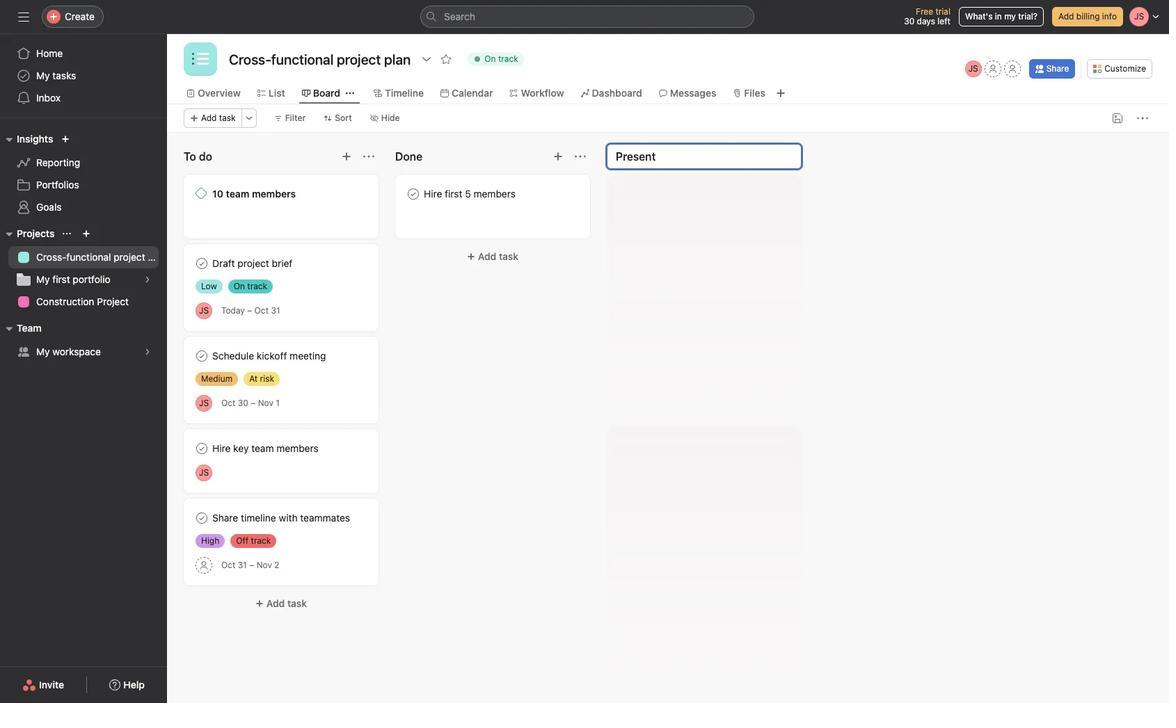 Task type: locate. For each thing, give the bounding box(es) containing it.
completed checkbox left key
[[194, 441, 210, 457]]

insights element
[[0, 127, 167, 221]]

– right today
[[247, 306, 252, 316]]

0 vertical spatial completed image
[[194, 256, 210, 272]]

31
[[271, 306, 280, 316], [238, 560, 247, 571]]

in
[[995, 11, 1002, 22]]

completed image
[[194, 256, 210, 272], [194, 441, 210, 457]]

members
[[252, 188, 296, 200], [474, 188, 516, 200], [277, 443, 319, 455]]

high
[[201, 536, 219, 547]]

1 vertical spatial completed checkbox
[[194, 441, 210, 457]]

on track down draft project brief
[[234, 281, 267, 292]]

completed checkbox for hire
[[405, 186, 422, 203]]

share for share timeline with teammates
[[212, 512, 238, 524]]

hire left key
[[212, 443, 231, 455]]

first left "5"
[[445, 188, 463, 200]]

list
[[269, 87, 285, 99]]

js down what's
[[969, 63, 979, 74]]

on track
[[485, 54, 518, 64], [234, 281, 267, 292]]

1 horizontal spatial 31
[[271, 306, 280, 316]]

2 completed checkbox from the top
[[194, 441, 210, 457]]

medium
[[201, 374, 233, 384]]

project left plan
[[114, 251, 145, 263]]

nov
[[258, 398, 274, 409], [257, 560, 272, 571]]

0 vertical spatial completed checkbox
[[405, 186, 422, 203]]

my for my tasks
[[36, 70, 50, 81]]

0 vertical spatial 31
[[271, 306, 280, 316]]

add down hire first 5 members
[[478, 251, 497, 262]]

0 vertical spatial team
[[226, 188, 250, 200]]

0 vertical spatial on track
[[485, 54, 518, 64]]

Completed checkbox
[[194, 256, 210, 272], [194, 441, 210, 457]]

2 vertical spatial completed image
[[194, 510, 210, 527]]

share
[[1047, 63, 1070, 74], [212, 512, 238, 524]]

1 vertical spatial share
[[212, 512, 238, 524]]

with
[[279, 512, 298, 524]]

2 horizontal spatial add task
[[478, 251, 519, 262]]

0 horizontal spatial project
[[114, 251, 145, 263]]

completed checkbox up the high
[[194, 510, 210, 527]]

first for my
[[52, 274, 70, 285]]

js down low
[[199, 305, 209, 316]]

1 vertical spatial on
[[234, 281, 245, 292]]

calendar link
[[441, 86, 493, 101]]

1 horizontal spatial on
[[485, 54, 496, 64]]

on up calendar
[[485, 54, 496, 64]]

completed image up the high
[[194, 510, 210, 527]]

my down "team"
[[36, 346, 50, 358]]

completed image for share timeline with teammates
[[194, 510, 210, 527]]

add task down the 2
[[267, 598, 307, 610]]

my inside teams element
[[36, 346, 50, 358]]

1 horizontal spatial add task
[[267, 598, 307, 610]]

0 vertical spatial completed image
[[405, 186, 422, 203]]

nov left 1
[[258, 398, 274, 409]]

2 vertical spatial my
[[36, 346, 50, 358]]

sort
[[335, 113, 352, 123]]

1 horizontal spatial share
[[1047, 63, 1070, 74]]

2 vertical spatial oct
[[221, 560, 236, 571]]

completed image for hire first 5 members
[[405, 186, 422, 203]]

add inside button
[[1059, 11, 1075, 22]]

add task button down overview link
[[184, 109, 242, 128]]

0 vertical spatial nov
[[258, 398, 274, 409]]

1 horizontal spatial hire
[[424, 188, 442, 200]]

add task
[[201, 113, 236, 123], [478, 251, 519, 262], [267, 598, 307, 610]]

–
[[247, 306, 252, 316], [251, 398, 256, 409], [249, 560, 254, 571]]

projects
[[17, 228, 55, 239]]

project left brief
[[238, 258, 269, 269]]

my down cross-
[[36, 274, 50, 285]]

track inside popup button
[[498, 54, 518, 64]]

add tab image
[[776, 88, 787, 99]]

home
[[36, 47, 63, 59]]

1 vertical spatial oct
[[221, 398, 236, 409]]

free
[[916, 6, 934, 17]]

0 vertical spatial completed checkbox
[[194, 256, 210, 272]]

0 vertical spatial share
[[1047, 63, 1070, 74]]

on up today
[[234, 281, 245, 292]]

oct for schedule
[[221, 398, 236, 409]]

my
[[1005, 11, 1016, 22]]

1 vertical spatial 30
[[238, 398, 248, 409]]

team
[[226, 188, 250, 200], [251, 443, 274, 455]]

js
[[969, 63, 979, 74], [199, 305, 209, 316], [199, 398, 209, 408], [199, 468, 209, 478]]

completed checkbox down done
[[405, 186, 422, 203]]

js button down the hire key team members
[[196, 465, 212, 482]]

members down 1
[[277, 443, 319, 455]]

track
[[498, 54, 518, 64], [247, 281, 267, 292], [251, 536, 271, 547]]

31 right today
[[271, 306, 280, 316]]

2 vertical spatial completed checkbox
[[194, 510, 210, 527]]

share down add billing info button
[[1047, 63, 1070, 74]]

team
[[17, 322, 42, 334]]

js for js button underneath what's
[[969, 63, 979, 74]]

js for js button under medium
[[199, 398, 209, 408]]

completed image for schedule kickoff meeting
[[194, 348, 210, 365]]

1 vertical spatial team
[[251, 443, 274, 455]]

0 horizontal spatial first
[[52, 274, 70, 285]]

completed checkbox up medium
[[194, 348, 210, 365]]

1 vertical spatial completed checkbox
[[194, 348, 210, 365]]

projects button
[[0, 226, 55, 242]]

1 completed image from the top
[[194, 256, 210, 272]]

track down draft project brief
[[247, 281, 267, 292]]

construction project link
[[8, 291, 159, 313]]

completed image left draft
[[194, 256, 210, 272]]

completed image down done
[[405, 186, 422, 203]]

js button
[[965, 61, 982, 77], [196, 302, 212, 319], [196, 395, 212, 412], [196, 465, 212, 482]]

on inside popup button
[[485, 54, 496, 64]]

hide
[[381, 113, 400, 123]]

1 vertical spatial –
[[251, 398, 256, 409]]

js up the high
[[199, 468, 209, 478]]

customize button
[[1088, 59, 1153, 79]]

nov left the 2
[[257, 560, 272, 571]]

1 horizontal spatial first
[[445, 188, 463, 200]]

oct right today
[[255, 306, 269, 316]]

on track button
[[462, 49, 530, 69]]

0 vertical spatial my
[[36, 70, 50, 81]]

reporting link
[[8, 152, 159, 174]]

30 left 1
[[238, 398, 248, 409]]

free trial 30 days left
[[904, 6, 951, 26]]

2 vertical spatial task
[[288, 598, 307, 610]]

30 inside free trial 30 days left
[[904, 16, 915, 26]]

oct
[[255, 306, 269, 316], [221, 398, 236, 409], [221, 560, 236, 571]]

messages
[[670, 87, 717, 99]]

1
[[276, 398, 280, 409]]

members for hire first 5 members
[[474, 188, 516, 200]]

days
[[917, 16, 936, 26]]

new image
[[62, 135, 70, 143]]

track right "off"
[[251, 536, 271, 547]]

goals
[[36, 201, 62, 213]]

2 my from the top
[[36, 274, 50, 285]]

left
[[938, 16, 951, 26]]

my
[[36, 70, 50, 81], [36, 274, 50, 285], [36, 346, 50, 358]]

on track up calendar
[[485, 54, 518, 64]]

10 team members
[[212, 188, 296, 200]]

what's
[[966, 11, 993, 22]]

0 vertical spatial add task
[[201, 113, 236, 123]]

add task button down the 2
[[184, 592, 379, 617]]

1 horizontal spatial task
[[288, 598, 307, 610]]

members for hire key team members
[[277, 443, 319, 455]]

0 horizontal spatial share
[[212, 512, 238, 524]]

hire left "5"
[[424, 188, 442, 200]]

2 completed image from the top
[[194, 441, 210, 457]]

hire for hire key team members
[[212, 443, 231, 455]]

add task down overview
[[201, 113, 236, 123]]

0 vertical spatial track
[[498, 54, 518, 64]]

completed image left key
[[194, 441, 210, 457]]

first for hire
[[445, 188, 463, 200]]

inbox
[[36, 92, 61, 104]]

calendar
[[452, 87, 493, 99]]

my inside global element
[[36, 70, 50, 81]]

completed checkbox left draft
[[194, 256, 210, 272]]

completed image
[[405, 186, 422, 203], [194, 348, 210, 365], [194, 510, 210, 527]]

board link
[[302, 86, 340, 101]]

my left tasks
[[36, 70, 50, 81]]

0 vertical spatial on
[[485, 54, 496, 64]]

2 vertical spatial –
[[249, 560, 254, 571]]

my first portfolio
[[36, 274, 111, 285]]

js button down medium
[[196, 395, 212, 412]]

add down the 2
[[267, 598, 285, 610]]

save options image
[[1113, 113, 1124, 124]]

1 vertical spatial completed image
[[194, 441, 210, 457]]

my inside projects element
[[36, 274, 50, 285]]

add task button down hire first 5 members
[[395, 244, 590, 269]]

hide sidebar image
[[18, 11, 29, 22]]

insights button
[[0, 131, 53, 148]]

more actions image
[[1138, 113, 1149, 124]]

team right key
[[251, 443, 274, 455]]

0 horizontal spatial task
[[219, 113, 236, 123]]

on track inside popup button
[[485, 54, 518, 64]]

1 horizontal spatial 30
[[904, 16, 915, 26]]

1 vertical spatial 31
[[238, 560, 247, 571]]

0 vertical spatial 30
[[904, 16, 915, 26]]

1 vertical spatial completed image
[[194, 348, 210, 365]]

0 horizontal spatial add task
[[201, 113, 236, 123]]

share button
[[1029, 59, 1076, 79]]

task
[[219, 113, 236, 123], [499, 251, 519, 262], [288, 598, 307, 610]]

workflow link
[[510, 86, 564, 101]]

completed checkbox for draft
[[194, 256, 210, 272]]

0 horizontal spatial team
[[226, 188, 250, 200]]

2 horizontal spatial task
[[499, 251, 519, 262]]

0 vertical spatial hire
[[424, 188, 442, 200]]

project
[[114, 251, 145, 263], [238, 258, 269, 269]]

3 my from the top
[[36, 346, 50, 358]]

add left billing
[[1059, 11, 1075, 22]]

hire
[[424, 188, 442, 200], [212, 443, 231, 455]]

Completed checkbox
[[405, 186, 422, 203], [194, 348, 210, 365], [194, 510, 210, 527]]

1 vertical spatial track
[[247, 281, 267, 292]]

new project or portfolio image
[[82, 230, 91, 238]]

– down at
[[251, 398, 256, 409]]

30 left days
[[904, 16, 915, 26]]

oct for share
[[221, 560, 236, 571]]

my workspace
[[36, 346, 101, 358]]

share for share
[[1047, 63, 1070, 74]]

0 vertical spatial task
[[219, 113, 236, 123]]

first inside projects element
[[52, 274, 70, 285]]

track up workflow link
[[498, 54, 518, 64]]

2 vertical spatial track
[[251, 536, 271, 547]]

on
[[485, 54, 496, 64], [234, 281, 245, 292]]

0 horizontal spatial on track
[[234, 281, 267, 292]]

cross-functional project plan link
[[8, 246, 167, 269]]

meeting
[[290, 350, 326, 362]]

reporting
[[36, 157, 80, 168]]

completed checkbox for hire
[[194, 441, 210, 457]]

1 horizontal spatial team
[[251, 443, 274, 455]]

1 completed checkbox from the top
[[194, 256, 210, 272]]

1 vertical spatial nov
[[257, 560, 272, 571]]

hire for hire first 5 members
[[424, 188, 442, 200]]

31 down "off"
[[238, 560, 247, 571]]

low
[[201, 281, 217, 292]]

1 my from the top
[[36, 70, 50, 81]]

what's in my trial? button
[[959, 7, 1044, 26]]

1 horizontal spatial on track
[[485, 54, 518, 64]]

oct down medium
[[221, 398, 236, 409]]

1 vertical spatial my
[[36, 274, 50, 285]]

filter
[[285, 113, 306, 123]]

at risk
[[249, 374, 274, 384]]

completed image for hire
[[194, 441, 210, 457]]

team right 10 at the left of the page
[[226, 188, 250, 200]]

hire first 5 members
[[424, 188, 516, 200]]

js button down low
[[196, 302, 212, 319]]

0 horizontal spatial hire
[[212, 443, 231, 455]]

1 vertical spatial first
[[52, 274, 70, 285]]

oct left the 2
[[221, 560, 236, 571]]

share inside button
[[1047, 63, 1070, 74]]

invite button
[[13, 673, 73, 698]]

more section actions image
[[363, 151, 375, 162]]

first
[[445, 188, 463, 200], [52, 274, 70, 285]]

today
[[221, 306, 245, 316]]

members right "5"
[[474, 188, 516, 200]]

functional
[[66, 251, 111, 263]]

share up the high
[[212, 512, 238, 524]]

dashboard
[[592, 87, 642, 99]]

– down off track
[[249, 560, 254, 571]]

completed image up medium
[[194, 348, 210, 365]]

1 vertical spatial hire
[[212, 443, 231, 455]]

0 vertical spatial first
[[445, 188, 463, 200]]

add task down hire first 5 members
[[478, 251, 519, 262]]

construction
[[36, 296, 94, 308]]

None text field
[[226, 47, 414, 72]]

list image
[[192, 51, 209, 68]]

0 horizontal spatial 31
[[238, 560, 247, 571]]

first up construction
[[52, 274, 70, 285]]

more actions image
[[245, 114, 253, 123]]

js down medium
[[199, 398, 209, 408]]



Task type: vqa. For each thing, say whether or not it's contained in the screenshot.
Completed icon corresponding to Hire
yes



Task type: describe. For each thing, give the bounding box(es) containing it.
completed milestone image
[[196, 188, 207, 199]]

projects element
[[0, 221, 167, 316]]

create
[[65, 10, 95, 22]]

oct 31 – nov 2
[[221, 560, 280, 571]]

files
[[745, 87, 766, 99]]

tab actions image
[[346, 89, 354, 97]]

completed checkbox for share
[[194, 510, 210, 527]]

2 vertical spatial add task button
[[184, 592, 379, 617]]

inbox link
[[8, 87, 159, 109]]

brief
[[272, 258, 293, 269]]

1 vertical spatial add task
[[478, 251, 519, 262]]

my for my first portfolio
[[36, 274, 50, 285]]

global element
[[0, 34, 167, 118]]

help
[[123, 679, 145, 691]]

1 vertical spatial add task button
[[395, 244, 590, 269]]

cross-functional project plan
[[36, 251, 167, 263]]

key
[[233, 443, 249, 455]]

off track
[[236, 536, 271, 547]]

track for brief
[[247, 281, 267, 292]]

search
[[444, 10, 475, 22]]

goals link
[[8, 196, 159, 219]]

js for js button underneath low
[[199, 305, 209, 316]]

5
[[465, 188, 471, 200]]

0 horizontal spatial 30
[[238, 398, 248, 409]]

customize
[[1105, 63, 1147, 74]]

js for js button underneath the hire key team members
[[199, 468, 209, 478]]

0 horizontal spatial on
[[234, 281, 245, 292]]

construction project
[[36, 296, 129, 308]]

see details, my workspace image
[[143, 348, 152, 356]]

add task image
[[553, 151, 564, 162]]

search button
[[421, 6, 755, 28]]

home link
[[8, 42, 159, 65]]

js button down what's
[[965, 61, 982, 77]]

overview link
[[187, 86, 241, 101]]

Completed milestone checkbox
[[196, 188, 207, 199]]

my workspace link
[[8, 341, 159, 363]]

risk
[[260, 374, 274, 384]]

1 vertical spatial task
[[499, 251, 519, 262]]

overview
[[198, 87, 241, 99]]

to do
[[184, 150, 212, 163]]

timeline
[[385, 87, 424, 99]]

hide button
[[364, 109, 406, 128]]

kickoff
[[257, 350, 287, 362]]

2 vertical spatial add task
[[267, 598, 307, 610]]

trial
[[936, 6, 951, 17]]

teammates
[[300, 512, 350, 524]]

completed checkbox for schedule
[[194, 348, 210, 365]]

messages link
[[659, 86, 717, 101]]

add billing info
[[1059, 11, 1117, 22]]

schedule
[[212, 350, 254, 362]]

off
[[236, 536, 249, 547]]

2
[[275, 560, 280, 571]]

completed image for draft
[[194, 256, 210, 272]]

add task image
[[341, 151, 352, 162]]

done
[[395, 150, 423, 163]]

my first portfolio link
[[8, 269, 159, 291]]

members right 10 at the left of the page
[[252, 188, 296, 200]]

see details, my first portfolio image
[[143, 276, 152, 284]]

cross-
[[36, 251, 66, 263]]

help button
[[100, 673, 154, 698]]

nov for timeline
[[257, 560, 272, 571]]

sort button
[[318, 109, 358, 128]]

teams element
[[0, 316, 167, 366]]

list link
[[257, 86, 285, 101]]

workspace
[[52, 346, 101, 358]]

portfolios link
[[8, 174, 159, 196]]

share timeline with teammates
[[212, 512, 350, 524]]

tasks
[[52, 70, 76, 81]]

nov for kickoff
[[258, 398, 274, 409]]

my tasks
[[36, 70, 76, 81]]

today – oct 31
[[221, 306, 280, 316]]

team button
[[0, 320, 42, 337]]

more section actions image
[[575, 151, 586, 162]]

create button
[[42, 6, 104, 28]]

draft project brief
[[212, 258, 293, 269]]

dashboard link
[[581, 86, 642, 101]]

add billing info button
[[1053, 7, 1124, 26]]

timeline link
[[374, 86, 424, 101]]

New section text field
[[607, 144, 802, 169]]

search list box
[[421, 6, 755, 28]]

project
[[97, 296, 129, 308]]

oct 30 – nov 1
[[221, 398, 280, 409]]

invite
[[39, 679, 64, 691]]

portfolio
[[73, 274, 111, 285]]

0 vertical spatial –
[[247, 306, 252, 316]]

0 vertical spatial add task button
[[184, 109, 242, 128]]

add to starred image
[[441, 54, 452, 65]]

show options image
[[421, 54, 433, 65]]

at
[[249, 374, 258, 384]]

info
[[1103, 11, 1117, 22]]

hire key team members
[[212, 443, 319, 455]]

0 vertical spatial oct
[[255, 306, 269, 316]]

track for with
[[251, 536, 271, 547]]

workflow
[[521, 87, 564, 99]]

billing
[[1077, 11, 1100, 22]]

1 vertical spatial on track
[[234, 281, 267, 292]]

show options, current sort, top image
[[63, 230, 71, 238]]

plan
[[148, 251, 167, 263]]

– for timeline
[[249, 560, 254, 571]]

my tasks link
[[8, 65, 159, 87]]

filter button
[[268, 109, 312, 128]]

add down overview link
[[201, 113, 217, 123]]

1 horizontal spatial project
[[238, 258, 269, 269]]

10
[[212, 188, 223, 200]]

trial?
[[1019, 11, 1038, 22]]

– for kickoff
[[251, 398, 256, 409]]

board
[[313, 87, 340, 99]]

my for my workspace
[[36, 346, 50, 358]]

files link
[[733, 86, 766, 101]]

draft
[[212, 258, 235, 269]]



